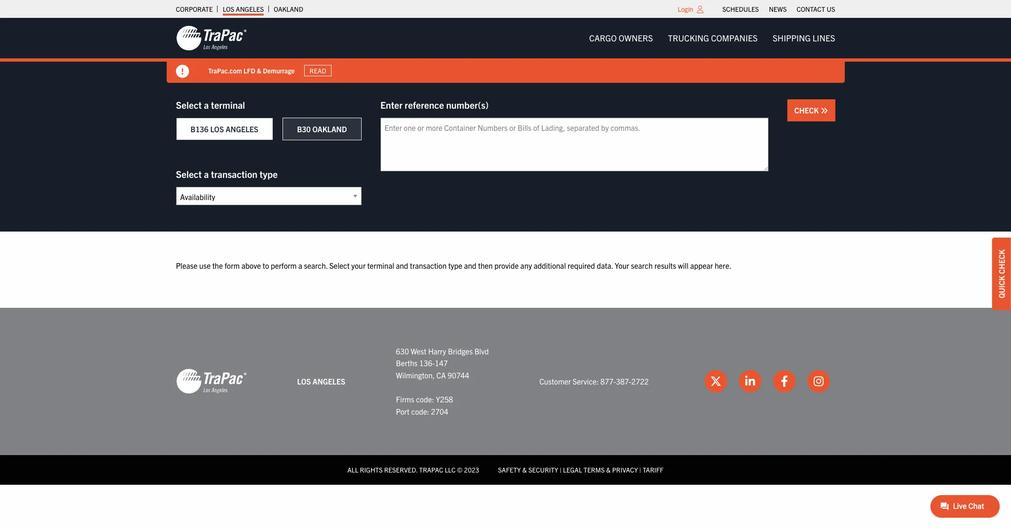 Task type: describe. For each thing, give the bounding box(es) containing it.
tariff
[[643, 466, 664, 475]]

los angeles image inside footer
[[176, 369, 247, 395]]

west
[[411, 347, 427, 356]]

ca
[[437, 371, 446, 380]]

harry
[[428, 347, 446, 356]]

los angeles link
[[223, 2, 264, 16]]

1 and from the left
[[396, 261, 408, 270]]

please use the form above to perform a search. select your terminal and transaction type and then provide any additional required data. your search results will appear here.
[[176, 261, 732, 270]]

read
[[309, 66, 326, 75]]

owners
[[619, 33, 653, 43]]

90744
[[448, 371, 469, 380]]

then
[[478, 261, 493, 270]]

solid image
[[821, 107, 829, 114]]

schedules link
[[723, 2, 759, 16]]

b30 oakland
[[297, 124, 347, 134]]

select a transaction type
[[176, 168, 278, 180]]

safety
[[498, 466, 521, 475]]

demurrage
[[263, 66, 295, 75]]

menu bar containing cargo owners
[[582, 29, 843, 48]]

any
[[521, 261, 532, 270]]

terms
[[584, 466, 605, 475]]

136-
[[420, 359, 435, 368]]

customer
[[540, 377, 571, 386]]

search
[[631, 261, 653, 270]]

legal
[[563, 466, 582, 475]]

service:
[[573, 377, 599, 386]]

2722
[[632, 377, 649, 386]]

use
[[199, 261, 211, 270]]

appear
[[691, 261, 713, 270]]

your
[[352, 261, 366, 270]]

additional
[[534, 261, 566, 270]]

login link
[[678, 5, 694, 13]]

2 vertical spatial select
[[330, 261, 350, 270]]

2704
[[431, 407, 449, 416]]

reference
[[405, 99, 444, 111]]

rights
[[360, 466, 383, 475]]

contact us
[[797, 5, 836, 13]]

provide
[[495, 261, 519, 270]]

b30
[[297, 124, 311, 134]]

to
[[263, 261, 269, 270]]

trapac
[[419, 466, 443, 475]]

1 los angeles image from the top
[[176, 25, 247, 51]]

customer service: 877-387-2722
[[540, 377, 649, 386]]

search.
[[304, 261, 328, 270]]

1 vertical spatial los
[[210, 124, 224, 134]]

us
[[827, 5, 836, 13]]

0 vertical spatial transaction
[[211, 168, 258, 180]]

footer containing 630 west harry bridges blvd
[[0, 308, 1012, 485]]

a for transaction
[[204, 168, 209, 180]]

cargo owners link
[[582, 29, 661, 48]]

the
[[212, 261, 223, 270]]

firms
[[396, 395, 414, 404]]

trucking companies
[[668, 33, 758, 43]]

los angeles inside footer
[[297, 377, 346, 386]]

tariff link
[[643, 466, 664, 475]]

all rights reserved. trapac llc © 2023
[[348, 466, 479, 475]]

number(s)
[[446, 99, 489, 111]]

menu bar containing schedules
[[718, 2, 841, 16]]

lines
[[813, 33, 836, 43]]

perform
[[271, 261, 297, 270]]

firms code:  y258 port code:  2704
[[396, 395, 453, 416]]

check inside check button
[[795, 106, 821, 115]]

angeles inside footer
[[313, 377, 346, 386]]

1 horizontal spatial type
[[448, 261, 463, 270]]

1 vertical spatial terminal
[[367, 261, 394, 270]]

2 horizontal spatial &
[[607, 466, 611, 475]]

above
[[242, 261, 261, 270]]

shipping lines link
[[766, 29, 843, 48]]

required
[[568, 261, 595, 270]]

trapac.com
[[208, 66, 242, 75]]

2 and from the left
[[464, 261, 477, 270]]

enter reference number(s)
[[381, 99, 489, 111]]

0 horizontal spatial los angeles
[[223, 5, 264, 13]]

select for select a transaction type
[[176, 168, 202, 180]]

news
[[769, 5, 787, 13]]

877-
[[601, 377, 616, 386]]

contact us link
[[797, 2, 836, 16]]

b136
[[191, 124, 209, 134]]

corporate
[[176, 5, 213, 13]]

legal terms & privacy link
[[563, 466, 638, 475]]

0 horizontal spatial oakland
[[274, 5, 303, 13]]

berths
[[396, 359, 418, 368]]

blvd
[[475, 347, 489, 356]]

quick check
[[997, 250, 1007, 299]]

trapac.com lfd & demurrage
[[208, 66, 295, 75]]

safety & security | legal terms & privacy | tariff
[[498, 466, 664, 475]]

1 vertical spatial angeles
[[226, 124, 259, 134]]

1 vertical spatial code:
[[411, 407, 429, 416]]

here.
[[715, 261, 732, 270]]



Task type: locate. For each thing, give the bounding box(es) containing it.
0 horizontal spatial terminal
[[211, 99, 245, 111]]

all
[[348, 466, 359, 475]]

contact
[[797, 5, 826, 13]]

0 vertical spatial code:
[[416, 395, 434, 404]]

1 vertical spatial oakland
[[313, 124, 347, 134]]

0 vertical spatial oakland
[[274, 5, 303, 13]]

read link
[[304, 65, 332, 76]]

0 vertical spatial angeles
[[236, 5, 264, 13]]

schedules
[[723, 5, 759, 13]]

security
[[529, 466, 559, 475]]

select left your
[[330, 261, 350, 270]]

1 vertical spatial los angeles image
[[176, 369, 247, 395]]

2 vertical spatial a
[[299, 261, 302, 270]]

corporate link
[[176, 2, 213, 16]]

Enter reference number(s) text field
[[381, 118, 769, 172]]

transaction
[[211, 168, 258, 180], [410, 261, 447, 270]]

1 vertical spatial type
[[448, 261, 463, 270]]

oakland right b30
[[313, 124, 347, 134]]

1 vertical spatial check
[[997, 250, 1007, 274]]

light image
[[697, 6, 704, 13]]

trucking companies link
[[661, 29, 766, 48]]

select up "b136"
[[176, 99, 202, 111]]

please
[[176, 261, 198, 270]]

check inside quick check link
[[997, 250, 1007, 274]]

llc
[[445, 466, 456, 475]]

cargo
[[589, 33, 617, 43]]

select for select a terminal
[[176, 99, 202, 111]]

0 horizontal spatial type
[[260, 168, 278, 180]]

and
[[396, 261, 408, 270], [464, 261, 477, 270]]

0 vertical spatial type
[[260, 168, 278, 180]]

form
[[225, 261, 240, 270]]

1 horizontal spatial los angeles
[[297, 377, 346, 386]]

1 horizontal spatial |
[[640, 466, 642, 475]]

1 horizontal spatial terminal
[[367, 261, 394, 270]]

0 horizontal spatial and
[[396, 261, 408, 270]]

select
[[176, 99, 202, 111], [176, 168, 202, 180], [330, 261, 350, 270]]

data.
[[597, 261, 613, 270]]

& inside banner
[[257, 66, 261, 75]]

1 horizontal spatial oakland
[[313, 124, 347, 134]]

oakland
[[274, 5, 303, 13], [313, 124, 347, 134]]

quick
[[997, 276, 1007, 299]]

147
[[435, 359, 448, 368]]

select a terminal
[[176, 99, 245, 111]]

& right terms at the bottom right
[[607, 466, 611, 475]]

a for terminal
[[204, 99, 209, 111]]

0 vertical spatial los angeles image
[[176, 25, 247, 51]]

check button
[[788, 99, 836, 122]]

banner
[[0, 18, 1012, 83]]

select down "b136"
[[176, 168, 202, 180]]

0 horizontal spatial transaction
[[211, 168, 258, 180]]

2023
[[464, 466, 479, 475]]

terminal
[[211, 99, 245, 111], [367, 261, 394, 270]]

quick check link
[[993, 238, 1012, 310]]

code: up 2704
[[416, 395, 434, 404]]

0 vertical spatial los angeles
[[223, 5, 264, 13]]

los angeles image
[[176, 25, 247, 51], [176, 369, 247, 395]]

|
[[560, 466, 562, 475], [640, 466, 642, 475]]

news link
[[769, 2, 787, 16]]

1 vertical spatial los angeles
[[297, 377, 346, 386]]

a up "b136"
[[204, 99, 209, 111]]

menu bar down light icon
[[582, 29, 843, 48]]

&
[[257, 66, 261, 75], [523, 466, 527, 475], [607, 466, 611, 475]]

terminal up b136 los angeles
[[211, 99, 245, 111]]

companies
[[711, 33, 758, 43]]

1 vertical spatial transaction
[[410, 261, 447, 270]]

reserved.
[[384, 466, 418, 475]]

footer
[[0, 308, 1012, 485]]

a down "b136"
[[204, 168, 209, 180]]

630 west harry bridges blvd berths 136-147 wilmington, ca 90744
[[396, 347, 489, 380]]

0 vertical spatial a
[[204, 99, 209, 111]]

b136 los angeles
[[191, 124, 259, 134]]

0 vertical spatial select
[[176, 99, 202, 111]]

| left "legal"
[[560, 466, 562, 475]]

1 horizontal spatial check
[[997, 250, 1007, 274]]

angeles
[[236, 5, 264, 13], [226, 124, 259, 134], [313, 377, 346, 386]]

will
[[678, 261, 689, 270]]

| left tariff
[[640, 466, 642, 475]]

0 horizontal spatial check
[[795, 106, 821, 115]]

1 horizontal spatial &
[[523, 466, 527, 475]]

2 vertical spatial los
[[297, 377, 311, 386]]

code: right port
[[411, 407, 429, 416]]

387-
[[616, 377, 632, 386]]

shipping
[[773, 33, 811, 43]]

0 vertical spatial terminal
[[211, 99, 245, 111]]

1 | from the left
[[560, 466, 562, 475]]

los inside footer
[[297, 377, 311, 386]]

privacy
[[613, 466, 638, 475]]

& right safety
[[523, 466, 527, 475]]

type
[[260, 168, 278, 180], [448, 261, 463, 270]]

safety & security link
[[498, 466, 559, 475]]

2 los angeles image from the top
[[176, 369, 247, 395]]

results
[[655, 261, 677, 270]]

menu bar
[[718, 2, 841, 16], [582, 29, 843, 48]]

solid image
[[176, 65, 189, 78]]

bridges
[[448, 347, 473, 356]]

check
[[795, 106, 821, 115], [997, 250, 1007, 274]]

1 vertical spatial menu bar
[[582, 29, 843, 48]]

630
[[396, 347, 409, 356]]

enter
[[381, 99, 403, 111]]

1 horizontal spatial and
[[464, 261, 477, 270]]

a left "search."
[[299, 261, 302, 270]]

shipping lines
[[773, 33, 836, 43]]

your
[[615, 261, 630, 270]]

& right lfd
[[257, 66, 261, 75]]

and right your
[[396, 261, 408, 270]]

oakland right los angeles link
[[274, 5, 303, 13]]

0 horizontal spatial |
[[560, 466, 562, 475]]

menu bar up shipping
[[718, 2, 841, 16]]

login
[[678, 5, 694, 13]]

trucking
[[668, 33, 709, 43]]

terminal right your
[[367, 261, 394, 270]]

cargo owners
[[589, 33, 653, 43]]

and left then
[[464, 261, 477, 270]]

2 vertical spatial angeles
[[313, 377, 346, 386]]

0 vertical spatial menu bar
[[718, 2, 841, 16]]

banner containing cargo owners
[[0, 18, 1012, 83]]

1 horizontal spatial transaction
[[410, 261, 447, 270]]

2 | from the left
[[640, 466, 642, 475]]

wilmington,
[[396, 371, 435, 380]]

0 vertical spatial los
[[223, 5, 234, 13]]

0 horizontal spatial &
[[257, 66, 261, 75]]

y258
[[436, 395, 453, 404]]

1 vertical spatial select
[[176, 168, 202, 180]]

0 vertical spatial check
[[795, 106, 821, 115]]

lfd
[[243, 66, 255, 75]]

port
[[396, 407, 410, 416]]

1 vertical spatial a
[[204, 168, 209, 180]]



Task type: vqa. For each thing, say whether or not it's contained in the screenshot.
Dimensions
no



